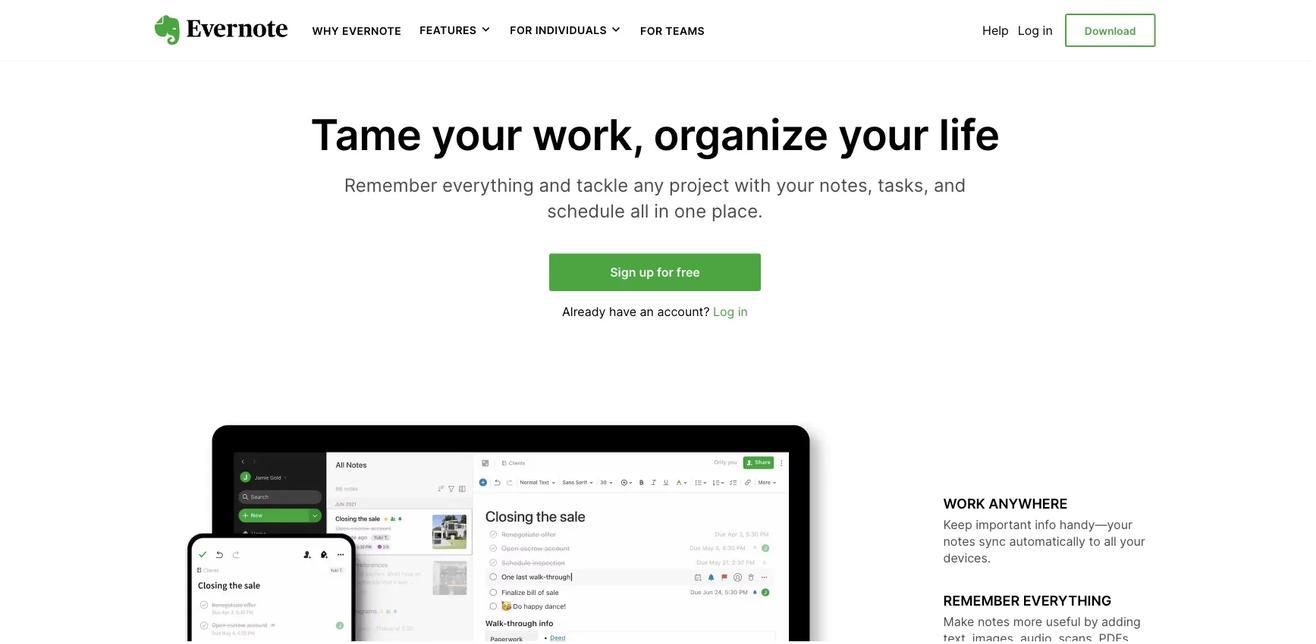 Task type: describe. For each thing, give the bounding box(es) containing it.
log in
[[1018, 23, 1053, 38]]

evernote logo image
[[154, 15, 288, 45]]

why evernote link
[[312, 23, 402, 38]]

organize
[[654, 109, 829, 161]]

remember everything make notes more useful by adding text, images, audio, scans, pdfs
[[944, 593, 1141, 643]]

for teams
[[641, 24, 705, 37]]

more
[[1014, 615, 1043, 630]]

for individuals
[[510, 24, 607, 37]]

sign up for free
[[610, 265, 700, 280]]

work anywhere keep important info handy—your notes sync automatically to all your devices.
[[944, 496, 1146, 566]]

scans,
[[1059, 632, 1096, 643]]

features button
[[420, 23, 492, 38]]

by
[[1085, 615, 1099, 630]]

features
[[420, 24, 477, 37]]

info
[[1035, 517, 1057, 532]]

images,
[[973, 632, 1017, 643]]

text,
[[944, 632, 969, 643]]

all inside remember everything and tackle any project with your notes, tasks, and schedule all in one place.
[[630, 199, 649, 222]]

with
[[735, 174, 772, 196]]

why evernote
[[312, 24, 402, 37]]

individuals
[[536, 24, 607, 37]]

devices.
[[944, 551, 991, 566]]

free
[[677, 265, 700, 280]]

1 horizontal spatial log
[[1018, 23, 1040, 38]]

for teams link
[[641, 23, 705, 38]]

help link
[[983, 23, 1009, 38]]

for individuals button
[[510, 23, 622, 38]]

1 horizontal spatial log in link
[[1018, 23, 1053, 38]]

your inside remember everything and tackle any project with your notes, tasks, and schedule all in one place.
[[777, 174, 815, 196]]

useful
[[1046, 615, 1081, 630]]

2 horizontal spatial in
[[1043, 23, 1053, 38]]

all inside work anywhere keep important info handy—your notes sync automatically to all your devices.
[[1105, 534, 1117, 549]]

in inside remember everything and tackle any project with your notes, tasks, and schedule all in one place.
[[654, 199, 669, 222]]

work
[[944, 496, 986, 512]]

adding
[[1102, 615, 1141, 630]]

2 and from the left
[[934, 174, 966, 196]]

notes inside remember everything make notes more useful by adding text, images, audio, scans, pdfs
[[978, 615, 1010, 630]]

already
[[562, 304, 606, 319]]

download
[[1085, 24, 1137, 37]]

why
[[312, 24, 339, 37]]

1 vertical spatial log
[[713, 304, 735, 319]]

for
[[657, 265, 674, 280]]

already have an account? log in
[[562, 304, 748, 319]]

work,
[[532, 109, 644, 161]]

evernote ui on desktop and mobile image
[[154, 418, 883, 643]]

up
[[639, 265, 654, 280]]

sign
[[610, 265, 636, 280]]

any
[[634, 174, 664, 196]]

for for for teams
[[641, 24, 663, 37]]

2 vertical spatial in
[[738, 304, 748, 319]]

automatically
[[1010, 534, 1086, 549]]

life
[[939, 109, 1000, 161]]

tasks,
[[878, 174, 929, 196]]



Task type: vqa. For each thing, say whether or not it's contained in the screenshot.
dos
no



Task type: locate. For each thing, give the bounding box(es) containing it.
tame your work, organize your life
[[311, 109, 1000, 161]]

0 vertical spatial in
[[1043, 23, 1053, 38]]

in right help link
[[1043, 23, 1053, 38]]

notes inside work anywhere keep important info handy—your notes sync automatically to all your devices.
[[944, 534, 976, 549]]

1 horizontal spatial notes
[[978, 615, 1010, 630]]

1 and from the left
[[539, 174, 572, 196]]

1 horizontal spatial in
[[738, 304, 748, 319]]

remember
[[344, 174, 437, 196], [944, 593, 1020, 610]]

0 horizontal spatial remember
[[344, 174, 437, 196]]

teams
[[666, 24, 705, 37]]

download link
[[1065, 14, 1156, 47]]

have
[[609, 304, 637, 319]]

remember for remember everything and tackle any project with your notes, tasks, and schedule all in one place.
[[344, 174, 437, 196]]

0 horizontal spatial log
[[713, 304, 735, 319]]

0 vertical spatial everything
[[443, 174, 534, 196]]

for for for individuals
[[510, 24, 533, 37]]

account?
[[658, 304, 710, 319]]

your inside work anywhere keep important info handy—your notes sync automatically to all your devices.
[[1121, 534, 1146, 549]]

remember up the make
[[944, 593, 1020, 610]]

0 vertical spatial log
[[1018, 23, 1040, 38]]

make
[[944, 615, 975, 630]]

all down the any
[[630, 199, 649, 222]]

remember down tame in the left top of the page
[[344, 174, 437, 196]]

remember everything and tackle any project with your notes, tasks, and schedule all in one place.
[[344, 174, 966, 222]]

0 horizontal spatial for
[[510, 24, 533, 37]]

0 vertical spatial all
[[630, 199, 649, 222]]

notes,
[[820, 174, 873, 196]]

remember inside remember everything and tackle any project with your notes, tasks, and schedule all in one place.
[[344, 174, 437, 196]]

tackle
[[577, 174, 629, 196]]

place.
[[712, 199, 763, 222]]

everything inside remember everything make notes more useful by adding text, images, audio, scans, pdfs
[[1024, 593, 1112, 610]]

for left individuals
[[510, 24, 533, 37]]

log
[[1018, 23, 1040, 38], [713, 304, 735, 319]]

for inside button
[[510, 24, 533, 37]]

1 horizontal spatial remember
[[944, 593, 1020, 610]]

log in link right account?
[[713, 304, 748, 319]]

1 vertical spatial log in link
[[713, 304, 748, 319]]

and up schedule at left top
[[539, 174, 572, 196]]

1 horizontal spatial everything
[[1024, 593, 1112, 610]]

for
[[510, 24, 533, 37], [641, 24, 663, 37]]

log right account?
[[713, 304, 735, 319]]

1 vertical spatial remember
[[944, 593, 1020, 610]]

tame
[[311, 109, 422, 161]]

an
[[640, 304, 654, 319]]

in down the any
[[654, 199, 669, 222]]

schedule
[[547, 199, 625, 222]]

0 horizontal spatial in
[[654, 199, 669, 222]]

notes up images,
[[978, 615, 1010, 630]]

0 horizontal spatial everything
[[443, 174, 534, 196]]

and
[[539, 174, 572, 196], [934, 174, 966, 196]]

log in link right help link
[[1018, 23, 1053, 38]]

and right tasks,
[[934, 174, 966, 196]]

0 vertical spatial notes
[[944, 534, 976, 549]]

help
[[983, 23, 1009, 38]]

everything
[[443, 174, 534, 196], [1024, 593, 1112, 610]]

1 horizontal spatial all
[[1105, 534, 1117, 549]]

for left "teams"
[[641, 24, 663, 37]]

sync
[[979, 534, 1006, 549]]

0 horizontal spatial all
[[630, 199, 649, 222]]

project
[[670, 174, 730, 196]]

1 vertical spatial in
[[654, 199, 669, 222]]

0 vertical spatial log in link
[[1018, 23, 1053, 38]]

anywhere
[[989, 496, 1068, 512]]

one
[[675, 199, 707, 222]]

handy—your
[[1060, 517, 1133, 532]]

1 vertical spatial notes
[[978, 615, 1010, 630]]

log in link
[[1018, 23, 1053, 38], [713, 304, 748, 319]]

keep
[[944, 517, 973, 532]]

all
[[630, 199, 649, 222], [1105, 534, 1117, 549]]

1 vertical spatial all
[[1105, 534, 1117, 549]]

important
[[976, 517, 1032, 532]]

sign up for free link
[[550, 254, 761, 291]]

notes down 'keep'
[[944, 534, 976, 549]]

1 horizontal spatial and
[[934, 174, 966, 196]]

evernote
[[342, 24, 402, 37]]

remember for remember everything make notes more useful by adding text, images, audio, scans, pdfs
[[944, 593, 1020, 610]]

0 horizontal spatial log in link
[[713, 304, 748, 319]]

0 horizontal spatial and
[[539, 174, 572, 196]]

in right account?
[[738, 304, 748, 319]]

1 horizontal spatial for
[[641, 24, 663, 37]]

everything for scans,
[[1024, 593, 1112, 610]]

all right to
[[1105, 534, 1117, 549]]

remember inside remember everything make notes more useful by adding text, images, audio, scans, pdfs
[[944, 593, 1020, 610]]

your
[[432, 109, 522, 161], [839, 109, 929, 161], [777, 174, 815, 196], [1121, 534, 1146, 549]]

audio,
[[1021, 632, 1056, 643]]

1 vertical spatial everything
[[1024, 593, 1112, 610]]

everything inside remember everything and tackle any project with your notes, tasks, and schedule all in one place.
[[443, 174, 534, 196]]

everything for schedule
[[443, 174, 534, 196]]

notes
[[944, 534, 976, 549], [978, 615, 1010, 630]]

0 horizontal spatial notes
[[944, 534, 976, 549]]

0 vertical spatial remember
[[344, 174, 437, 196]]

in
[[1043, 23, 1053, 38], [654, 199, 669, 222], [738, 304, 748, 319]]

to
[[1090, 534, 1101, 549]]

log right help
[[1018, 23, 1040, 38]]



